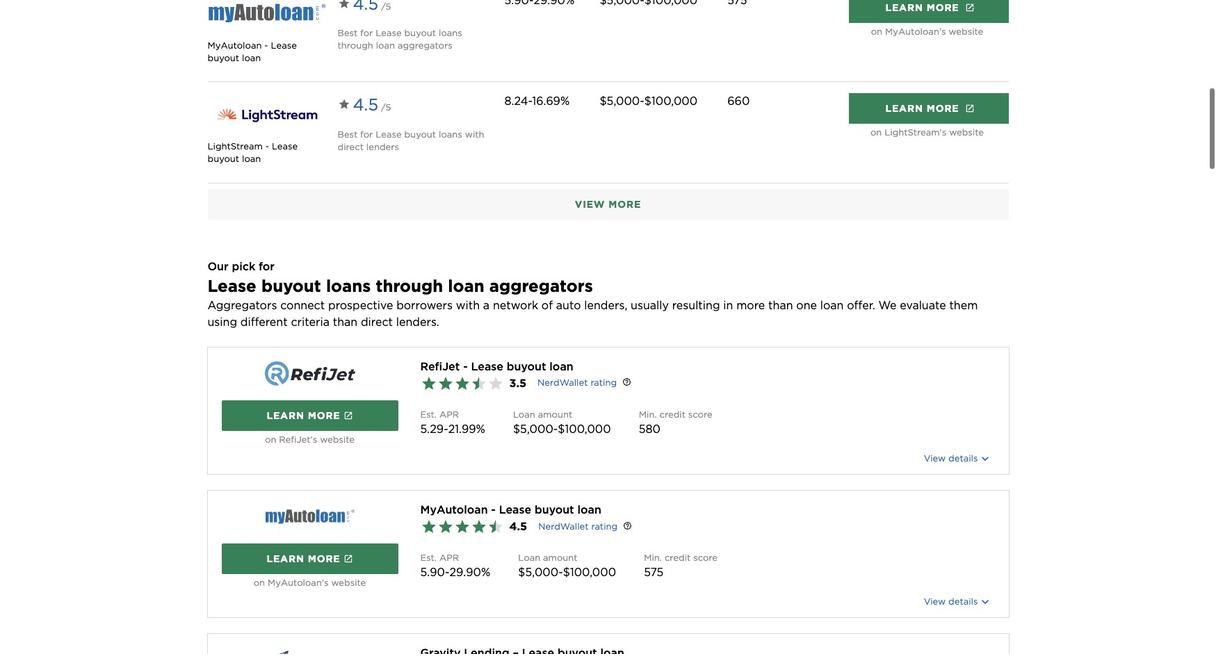 Task type: vqa. For each thing, say whether or not it's contained in the screenshot.
the Personal finance button
no



Task type: describe. For each thing, give the bounding box(es) containing it.
0 horizontal spatial on myautoloan's website
[[254, 578, 366, 588]]

view details for 580
[[924, 453, 978, 464]]

lightstream - lease buyout loan
[[208, 141, 298, 164]]

$100,000 for myautoloan - lease buyout loan
[[563, 566, 616, 579]]

0 vertical spatial myautoloan image
[[208, 0, 326, 34]]

details for 575
[[949, 597, 978, 607]]

our
[[208, 260, 229, 273]]

best for lease buyout loans with direct lenders
[[338, 129, 484, 152]]

rating for refijet - lease buyout loan
[[591, 378, 617, 388]]

$5,000-$100,000
[[600, 95, 698, 108]]

nerdwallet rating link for refijet - lease buyout loan
[[538, 377, 617, 390]]

0 vertical spatial $5,000-
[[600, 95, 645, 108]]

/5 for lenders
[[381, 102, 391, 113]]

with inside our pick for lease buyout loans through loan aggregators aggregators connect prospective borrowers with a network of auto lenders, usually resulting in more than one loan offer. we evaluate them using different criteria than direct lenders.
[[456, 299, 480, 312]]

them
[[950, 299, 978, 312]]

4.5 stars image
[[420, 519, 504, 535]]

apr for 5.90-
[[439, 553, 459, 563]]

connect
[[280, 299, 325, 312]]

resulting
[[672, 299, 720, 312]]

8.24-16.69%
[[505, 95, 570, 108]]

credit for 575
[[665, 553, 691, 563]]

view details for 575
[[924, 597, 978, 607]]

through inside best for lease buyout loans through loan aggregators
[[338, 41, 373, 51]]

lease inside the myautoloan - lease buyout loan
[[271, 40, 297, 51]]

nerdwallet rating link for myautoloan - lease buyout loan
[[538, 521, 618, 533]]

loan amount $5,000-$100,000 for 4.5
[[518, 553, 616, 579]]

nerdwallet rating for refijet - lease buyout loan
[[538, 378, 617, 388]]

loan inside the myautoloan - lease buyout loan
[[242, 53, 261, 63]]

lightstream's
[[885, 127, 947, 138]]

offer.
[[847, 299, 875, 312]]

buyout inside our pick for lease buyout loans through loan aggregators aggregators connect prospective borrowers with a network of auto lenders, usually resulting in more than one loan offer. we evaluate them using different criteria than direct lenders.
[[261, 276, 321, 296]]

view more button
[[208, 189, 1009, 219]]

refijet image
[[265, 359, 355, 389]]

with inside the best for lease buyout loans with direct lenders
[[465, 129, 484, 139]]

aggregators
[[208, 299, 277, 312]]

of
[[542, 299, 553, 312]]

rated 3.5 out of 5 stars element
[[509, 375, 526, 392]]

best for best for lease buyout loans with direct lenders
[[338, 129, 358, 139]]

buyout inside the best for lease buyout loans with direct lenders
[[404, 129, 436, 139]]

score for 580
[[688, 409, 713, 420]]

view for 580
[[924, 453, 946, 464]]

refijet
[[420, 360, 460, 373]]

for for direct
[[360, 129, 373, 139]]

$5,000- for refijet - lease buyout loan
[[513, 423, 558, 436]]

borrowers
[[396, 299, 453, 312]]

lease inside the lightstream - lease buyout loan
[[272, 141, 298, 152]]

$5,000- for myautoloan - lease buyout loan
[[518, 566, 563, 579]]

prospective
[[328, 299, 393, 312]]

- inside the myautoloan - lease buyout loan
[[264, 40, 268, 51]]

1 vertical spatial 4.5
[[509, 520, 527, 533]]

29.90%
[[450, 566, 491, 579]]

apr for 5.29-
[[439, 409, 459, 420]]

21.99%
[[448, 423, 485, 436]]

pick
[[232, 260, 255, 273]]

loan inside the lightstream - lease buyout loan
[[242, 154, 261, 164]]

5.29-
[[420, 423, 448, 436]]

we
[[879, 299, 897, 312]]

lightstream image
[[208, 93, 326, 135]]

buyout inside the myautoloan - lease buyout loan
[[208, 53, 239, 63]]

1 vertical spatial than
[[333, 315, 358, 329]]

on refijet's website
[[265, 434, 355, 445]]

usually
[[631, 299, 669, 312]]

min. for 575
[[644, 553, 662, 563]]

gravity lending – lease buyout loan image
[[265, 645, 355, 654]]

lease inside our pick for lease buyout loans through loan aggregators aggregators connect prospective borrowers with a network of auto lenders, usually resulting in more than one loan offer. we evaluate them using different criteria than direct lenders.
[[208, 276, 256, 296]]

1 vertical spatial myautoloan - lease buyout loan
[[420, 503, 601, 517]]

5.90-
[[420, 566, 450, 579]]

580
[[639, 423, 661, 436]]



Task type: locate. For each thing, give the bounding box(es) containing it.
1 vertical spatial apr
[[439, 553, 459, 563]]

apr up 5.29-
[[439, 409, 459, 420]]

learn more link
[[849, 0, 1009, 23], [849, 93, 1009, 124], [221, 400, 398, 431], [221, 544, 398, 574]]

est.
[[420, 409, 437, 420], [420, 553, 437, 563]]

est. for 5.90-29.90%
[[420, 553, 437, 563]]

8.24-
[[505, 95, 532, 108]]

nerdwallet for myautoloan - lease buyout loan
[[538, 521, 589, 532]]

min.
[[639, 409, 657, 420], [644, 553, 662, 563]]

aggregators inside our pick for lease buyout loans through loan aggregators aggregators connect prospective borrowers with a network of auto lenders, usually resulting in more than one loan offer. we evaluate them using different criteria than direct lenders.
[[489, 276, 593, 296]]

nerdwallet rating info image for 575
[[623, 521, 632, 530]]

0 horizontal spatial 4.5
[[353, 95, 378, 115]]

575
[[644, 566, 664, 579]]

/5 for aggregators
[[381, 1, 391, 12]]

score
[[688, 409, 713, 420], [693, 553, 718, 563]]

0 vertical spatial with
[[465, 129, 484, 139]]

learn more
[[886, 2, 959, 13], [886, 103, 959, 114], [267, 410, 340, 421], [267, 553, 340, 565]]

1 vertical spatial nerdwallet rating link
[[538, 521, 618, 533]]

criteria
[[291, 315, 330, 329]]

rated 4.5 out of 5 stars element
[[338, 0, 493, 16], [338, 93, 493, 117], [509, 519, 527, 535]]

0 vertical spatial myautoloan
[[208, 40, 262, 51]]

0 vertical spatial rating
[[591, 378, 617, 388]]

0 vertical spatial score
[[688, 409, 713, 420]]

evaluate
[[900, 299, 946, 312]]

1 vertical spatial myautoloan's
[[268, 578, 329, 588]]

1 vertical spatial nerdwallet rating info image
[[623, 521, 632, 530]]

$100,000
[[645, 95, 698, 108], [558, 423, 611, 436], [563, 566, 616, 579]]

more inside button
[[609, 199, 641, 210]]

myautoloan image
[[208, 0, 326, 34], [265, 502, 355, 533]]

- up the 3.5 stars image
[[463, 360, 468, 373]]

loan for 4.5
[[518, 553, 540, 563]]

2 vertical spatial $100,000
[[563, 566, 616, 579]]

lightstream
[[208, 141, 263, 152]]

-
[[264, 40, 268, 51], [265, 141, 269, 152], [463, 360, 468, 373], [491, 503, 496, 517]]

amount
[[538, 409, 572, 420], [543, 553, 578, 563]]

loans inside the best for lease buyout loans with direct lenders
[[439, 129, 462, 139]]

660
[[728, 95, 750, 108]]

view for 575
[[924, 597, 946, 607]]

nerdwallet for refijet - lease buyout loan
[[538, 378, 588, 388]]

lenders,
[[584, 299, 627, 312]]

myautoloan inside the myautoloan - lease buyout loan
[[208, 40, 262, 51]]

- right lightstream
[[265, 141, 269, 152]]

1 vertical spatial best
[[338, 129, 358, 139]]

direct down the 'prospective'
[[361, 315, 393, 329]]

1 vertical spatial amount
[[543, 553, 578, 563]]

refijet's
[[279, 434, 317, 445]]

1 vertical spatial myautoloan image
[[265, 502, 355, 533]]

2 details from the top
[[949, 597, 978, 607]]

1 horizontal spatial myautoloan's
[[885, 26, 946, 37]]

credit inside the "min. credit score 575"
[[665, 553, 691, 563]]

0 vertical spatial myautoloan's
[[885, 26, 946, 37]]

0 horizontal spatial myautoloan
[[208, 40, 262, 51]]

min. credit score 575
[[644, 553, 718, 579]]

0 horizontal spatial than
[[333, 315, 358, 329]]

0 vertical spatial amount
[[538, 409, 572, 420]]

1 horizontal spatial myautoloan
[[420, 503, 488, 517]]

score for 575
[[693, 553, 718, 563]]

view
[[575, 199, 605, 210], [924, 453, 946, 464], [924, 597, 946, 607]]

0 vertical spatial /5
[[381, 1, 391, 12]]

0 vertical spatial $100,000
[[645, 95, 698, 108]]

2 est. from the top
[[420, 553, 437, 563]]

best inside the best for lease buyout loans with direct lenders
[[338, 129, 358, 139]]

for for loan
[[360, 28, 373, 38]]

1 /5 from the top
[[381, 1, 391, 12]]

credit inside min. credit score 580
[[660, 409, 686, 420]]

direct
[[338, 142, 364, 152], [361, 315, 393, 329]]

1 vertical spatial through
[[376, 276, 443, 296]]

0 vertical spatial nerdwallet rating
[[538, 378, 617, 388]]

rating
[[591, 378, 617, 388], [591, 521, 618, 532]]

a
[[483, 299, 490, 312]]

est. inside est. apr 5.29-21.99%
[[420, 409, 437, 420]]

min. up 575
[[644, 553, 662, 563]]

lenders.
[[396, 315, 439, 329]]

$5,000-
[[600, 95, 645, 108], [513, 423, 558, 436], [518, 566, 563, 579]]

0 vertical spatial for
[[360, 28, 373, 38]]

0 vertical spatial on myautoloan's website
[[871, 26, 984, 37]]

through inside our pick for lease buyout loans through loan aggregators aggregators connect prospective borrowers with a network of auto lenders, usually resulting in more than one loan offer. we evaluate them using different criteria than direct lenders.
[[376, 276, 443, 296]]

apr
[[439, 409, 459, 420], [439, 553, 459, 563]]

- up lightstream "image"
[[264, 40, 268, 51]]

0 vertical spatial min.
[[639, 409, 657, 420]]

buyout
[[404, 28, 436, 38], [208, 53, 239, 63], [404, 129, 436, 139], [208, 154, 239, 164], [261, 276, 321, 296], [507, 360, 546, 373], [535, 503, 574, 517]]

apr up "5.90-"
[[439, 553, 459, 563]]

$100,000 left 575
[[563, 566, 616, 579]]

est. up "5.90-"
[[420, 553, 437, 563]]

for inside our pick for lease buyout loans through loan aggregators aggregators connect prospective borrowers with a network of auto lenders, usually resulting in more than one loan offer. we evaluate them using different criteria than direct lenders.
[[259, 260, 275, 273]]

0 vertical spatial direct
[[338, 142, 364, 152]]

details for 580
[[949, 453, 978, 464]]

4.5 up lenders
[[353, 95, 378, 115]]

loan inside best for lease buyout loans through loan aggregators
[[376, 41, 395, 51]]

on lightstream's website
[[871, 127, 984, 138]]

myautoloan - lease buyout loan
[[208, 40, 297, 63], [420, 503, 601, 517]]

our pick for lease buyout loans through loan aggregators aggregators connect prospective borrowers with a network of auto lenders, usually resulting in more than one loan offer. we evaluate them using different criteria than direct lenders.
[[208, 260, 978, 329]]

1 vertical spatial credit
[[665, 553, 691, 563]]

0 vertical spatial best
[[338, 28, 358, 38]]

1 horizontal spatial on myautoloan's website
[[871, 26, 984, 37]]

4.5 link
[[338, 93, 381, 117]]

2 vertical spatial loans
[[326, 276, 371, 296]]

1 vertical spatial view
[[924, 453, 946, 464]]

$100,000 for refijet - lease buyout loan
[[558, 423, 611, 436]]

view details
[[924, 453, 978, 464], [924, 597, 978, 607]]

rated 4.5 out of 5 stars element right 4.5 stars image
[[509, 519, 527, 535]]

1 vertical spatial rated 4.5 out of 5 stars element
[[338, 93, 493, 117]]

than
[[768, 299, 793, 312], [333, 315, 358, 329]]

loans for best for lease buyout loans with direct lenders
[[439, 129, 462, 139]]

more inside our pick for lease buyout loans through loan aggregators aggregators connect prospective borrowers with a network of auto lenders, usually resulting in more than one loan offer. we evaluate them using different criteria than direct lenders.
[[737, 299, 765, 312]]

1 vertical spatial score
[[693, 553, 718, 563]]

1 vertical spatial loan
[[518, 553, 540, 563]]

1 apr from the top
[[439, 409, 459, 420]]

1 vertical spatial est.
[[420, 553, 437, 563]]

than down the 'prospective'
[[333, 315, 358, 329]]

1 vertical spatial direct
[[361, 315, 393, 329]]

0 vertical spatial nerdwallet rating link
[[538, 377, 617, 390]]

nerdwallet rating info image
[[622, 378, 632, 387], [623, 521, 632, 530]]

est. inside est. apr 5.90-29.90%
[[420, 553, 437, 563]]

4.5
[[353, 95, 378, 115], [509, 520, 527, 533]]

amount for 3.5
[[538, 409, 572, 420]]

best for best for lease buyout loans through loan aggregators
[[338, 28, 358, 38]]

through up the 4.5 link
[[338, 41, 373, 51]]

0 horizontal spatial myautoloan - lease buyout loan
[[208, 40, 297, 63]]

1 vertical spatial on myautoloan's website
[[254, 578, 366, 588]]

nerdwallet rating info image for 580
[[622, 378, 632, 387]]

through
[[338, 41, 373, 51], [376, 276, 443, 296]]

apr inside est. apr 5.90-29.90%
[[439, 553, 459, 563]]

$100,000 left 580
[[558, 423, 611, 436]]

1 horizontal spatial through
[[376, 276, 443, 296]]

0 vertical spatial aggregators
[[398, 41, 453, 51]]

best
[[338, 28, 358, 38], [338, 129, 358, 139]]

one
[[796, 299, 817, 312]]

1 vertical spatial for
[[360, 129, 373, 139]]

best for lease buyout loans through loan aggregators
[[338, 28, 462, 51]]

0 vertical spatial view details
[[924, 453, 978, 464]]

loan amount $5,000-$100,000 for 3.5
[[513, 409, 611, 436]]

0 vertical spatial nerdwallet rating info image
[[622, 378, 632, 387]]

1 horizontal spatial aggregators
[[489, 276, 593, 296]]

credit
[[660, 409, 686, 420], [665, 553, 691, 563]]

myautoloan's
[[885, 26, 946, 37], [268, 578, 329, 588]]

0 horizontal spatial aggregators
[[398, 41, 453, 51]]

nerdwallet rating for myautoloan - lease buyout loan
[[538, 521, 618, 532]]

est. for 5.29-21.99%
[[420, 409, 437, 420]]

for
[[360, 28, 373, 38], [360, 129, 373, 139], [259, 260, 275, 273]]

apr inside est. apr 5.29-21.99%
[[439, 409, 459, 420]]

est. up 5.29-
[[420, 409, 437, 420]]

- up 4.5 stars image
[[491, 503, 496, 517]]

network
[[493, 299, 538, 312]]

using
[[208, 315, 237, 329]]

loans inside best for lease buyout loans through loan aggregators
[[439, 28, 462, 38]]

1 best from the top
[[338, 28, 358, 38]]

rated 4.5 out of 5 stars element for aggregators
[[338, 0, 493, 16]]

2 vertical spatial $5,000-
[[518, 566, 563, 579]]

lease inside best for lease buyout loans through loan aggregators
[[376, 28, 402, 38]]

for inside best for lease buyout loans through loan aggregators
[[360, 28, 373, 38]]

0 vertical spatial rated 4.5 out of 5 stars element
[[338, 0, 493, 16]]

buyout inside best for lease buyout loans through loan aggregators
[[404, 28, 436, 38]]

through up borrowers
[[376, 276, 443, 296]]

rated 4.5 out of 5 stars element up the best for lease buyout loans with direct lenders
[[338, 93, 493, 117]]

rating for myautoloan - lease buyout loan
[[591, 521, 618, 532]]

/5
[[381, 1, 391, 12], [381, 102, 391, 113]]

min. for 580
[[639, 409, 657, 420]]

learn more button
[[849, 0, 1009, 23], [849, 93, 1009, 124], [221, 400, 398, 431], [221, 544, 398, 574]]

myautoloan - lease buyout loan up lightstream "image"
[[208, 40, 297, 63]]

3.5
[[509, 377, 526, 390]]

1 est. from the top
[[420, 409, 437, 420]]

16.69%
[[532, 95, 570, 108]]

view inside button
[[575, 199, 605, 210]]

0 vertical spatial 4.5
[[353, 95, 378, 115]]

amount for 4.5
[[543, 553, 578, 563]]

0 vertical spatial details
[[949, 453, 978, 464]]

1 vertical spatial $100,000
[[558, 423, 611, 436]]

1 horizontal spatial 4.5
[[509, 520, 527, 533]]

est. apr 5.29-21.99%
[[420, 409, 485, 436]]

0 vertical spatial nerdwallet
[[538, 378, 588, 388]]

1 vertical spatial nerdwallet rating
[[538, 521, 618, 532]]

0 vertical spatial credit
[[660, 409, 686, 420]]

nerdwallet rating
[[538, 378, 617, 388], [538, 521, 618, 532]]

nerdwallet
[[538, 378, 588, 388], [538, 521, 589, 532]]

0 horizontal spatial myautoloan's
[[268, 578, 329, 588]]

/5 up lenders
[[381, 102, 391, 113]]

1 vertical spatial details
[[949, 597, 978, 607]]

0 vertical spatial loan amount $5,000-$100,000
[[513, 409, 611, 436]]

auto
[[556, 299, 581, 312]]

loan
[[513, 409, 535, 420], [518, 553, 540, 563]]

1 vertical spatial /5
[[381, 102, 391, 113]]

2 best from the top
[[338, 129, 358, 139]]

lenders
[[366, 142, 399, 152]]

loan amount $5,000-$100,000
[[513, 409, 611, 436], [518, 553, 616, 579]]

loan for 3.5
[[513, 409, 535, 420]]

rated 4.5 out of 5 stars element for lenders
[[338, 93, 493, 117]]

myautoloan
[[208, 40, 262, 51], [420, 503, 488, 517]]

2 /5 from the top
[[381, 102, 391, 113]]

1 vertical spatial myautoloan
[[420, 503, 488, 517]]

2 vertical spatial for
[[259, 260, 275, 273]]

1 vertical spatial $5,000-
[[513, 423, 558, 436]]

loans
[[439, 28, 462, 38], [439, 129, 462, 139], [326, 276, 371, 296]]

4.5 right 4.5 stars image
[[509, 520, 527, 533]]

refijet - lease buyout loan
[[420, 360, 574, 373]]

website
[[949, 26, 984, 37], [949, 127, 984, 138], [320, 434, 355, 445], [331, 578, 366, 588]]

score inside the "min. credit score 575"
[[693, 553, 718, 563]]

3.5 stars image
[[420, 375, 504, 392]]

best inside best for lease buyout loans through loan aggregators
[[338, 28, 358, 38]]

1 horizontal spatial myautoloan - lease buyout loan
[[420, 503, 601, 517]]

learn
[[886, 2, 923, 13], [886, 103, 923, 114], [267, 410, 304, 421], [267, 553, 304, 565]]

rated 4.5 out of 5 stars element up best for lease buyout loans through loan aggregators
[[338, 0, 493, 16]]

0 vertical spatial apr
[[439, 409, 459, 420]]

0 vertical spatial through
[[338, 41, 373, 51]]

0 vertical spatial loan
[[513, 409, 535, 420]]

2 vertical spatial rated 4.5 out of 5 stars element
[[509, 519, 527, 535]]

direct inside our pick for lease buyout loans through loan aggregators aggregators connect prospective borrowers with a network of auto lenders, usually resulting in more than one loan offer. we evaluate them using different criteria than direct lenders.
[[361, 315, 393, 329]]

1 vertical spatial rating
[[591, 521, 618, 532]]

1 vertical spatial aggregators
[[489, 276, 593, 296]]

on myautoloan's website
[[871, 26, 984, 37], [254, 578, 366, 588]]

view more
[[575, 199, 641, 210]]

1 vertical spatial view details
[[924, 597, 978, 607]]

myautoloan - lease buyout loan up 4.5 stars image
[[420, 503, 601, 517]]

$100,000 left 660
[[645, 95, 698, 108]]

1 view details from the top
[[924, 453, 978, 464]]

0 horizontal spatial through
[[338, 41, 373, 51]]

0 vertical spatial est.
[[420, 409, 437, 420]]

0 vertical spatial view
[[575, 199, 605, 210]]

lease inside the best for lease buyout loans with direct lenders
[[376, 129, 402, 139]]

/5 up best for lease buyout loans through loan aggregators
[[381, 1, 391, 12]]

min. inside min. credit score 580
[[639, 409, 657, 420]]

min. inside the "min. credit score 575"
[[644, 553, 662, 563]]

for inside the best for lease buyout loans with direct lenders
[[360, 129, 373, 139]]

score inside min. credit score 580
[[688, 409, 713, 420]]

aggregators inside best for lease buyout loans through loan aggregators
[[398, 41, 453, 51]]

2 vertical spatial view
[[924, 597, 946, 607]]

1 details from the top
[[949, 453, 978, 464]]

than left one
[[768, 299, 793, 312]]

1 vertical spatial loan amount $5,000-$100,000
[[518, 553, 616, 579]]

on
[[871, 26, 883, 37], [871, 127, 882, 138], [265, 434, 276, 445], [254, 578, 265, 588]]

0 vertical spatial myautoloan - lease buyout loan
[[208, 40, 297, 63]]

buyout inside the lightstream - lease buyout loan
[[208, 154, 239, 164]]

credit for 580
[[660, 409, 686, 420]]

rated 4.5 out of 5 stars element containing /5
[[338, 0, 493, 16]]

different
[[240, 315, 288, 329]]

- inside the lightstream - lease buyout loan
[[265, 141, 269, 152]]

est. apr 5.90-29.90%
[[420, 553, 491, 579]]

loans for best for lease buyout loans through loan aggregators
[[439, 28, 462, 38]]

direct inside the best for lease buyout loans with direct lenders
[[338, 142, 364, 152]]

loans inside our pick for lease buyout loans through loan aggregators aggregators connect prospective borrowers with a network of auto lenders, usually resulting in more than one loan offer. we evaluate them using different criteria than direct lenders.
[[326, 276, 371, 296]]

2 apr from the top
[[439, 553, 459, 563]]

loan
[[376, 41, 395, 51], [242, 53, 261, 63], [242, 154, 261, 164], [448, 276, 484, 296], [820, 299, 844, 312], [550, 360, 574, 373], [578, 503, 601, 517]]

direct left lenders
[[338, 142, 364, 152]]

1 vertical spatial with
[[456, 299, 480, 312]]

2 view details from the top
[[924, 597, 978, 607]]

with
[[465, 129, 484, 139], [456, 299, 480, 312]]

0 vertical spatial loans
[[439, 28, 462, 38]]

min. up 580
[[639, 409, 657, 420]]

details
[[949, 453, 978, 464], [949, 597, 978, 607]]

nerdwallet rating link
[[538, 377, 617, 390], [538, 521, 618, 533]]

lease
[[376, 28, 402, 38], [271, 40, 297, 51], [376, 129, 402, 139], [272, 141, 298, 152], [208, 276, 256, 296], [471, 360, 503, 373], [499, 503, 531, 517]]

0 vertical spatial than
[[768, 299, 793, 312]]

in
[[723, 299, 733, 312]]

1 vertical spatial loans
[[439, 129, 462, 139]]

1 vertical spatial min.
[[644, 553, 662, 563]]

1 vertical spatial nerdwallet
[[538, 521, 589, 532]]

aggregators
[[398, 41, 453, 51], [489, 276, 593, 296]]

min. credit score 580
[[639, 409, 713, 436]]

more
[[927, 2, 959, 13], [927, 103, 959, 114], [609, 199, 641, 210], [737, 299, 765, 312], [308, 410, 340, 421], [308, 553, 340, 565]]

1 horizontal spatial than
[[768, 299, 793, 312]]



